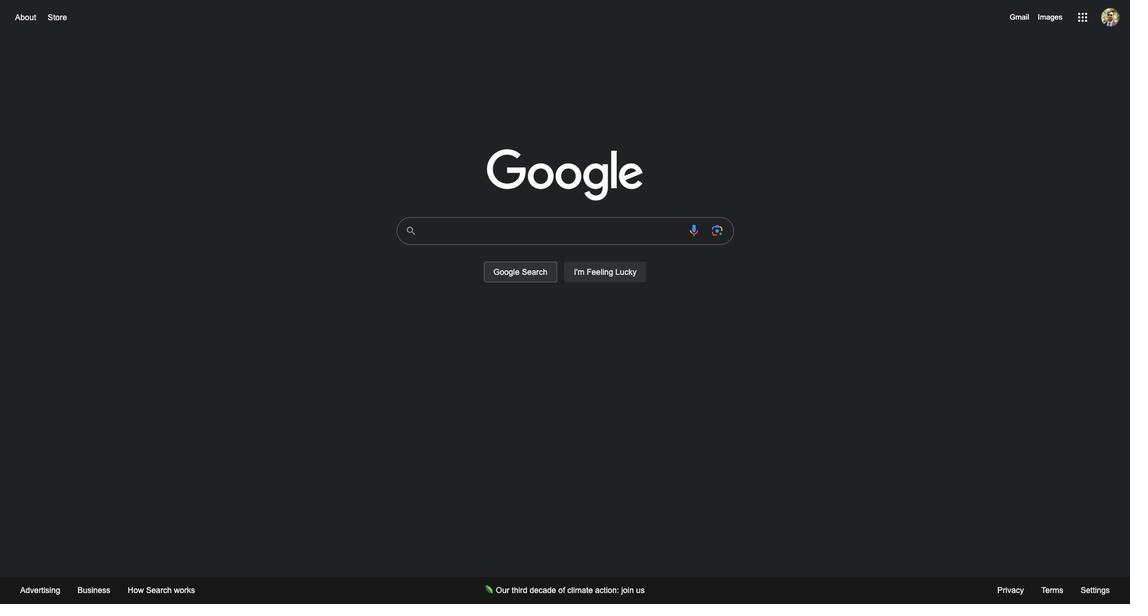 Task type: locate. For each thing, give the bounding box(es) containing it.
Search text field
[[424, 218, 680, 244]]

None search field
[[12, 214, 1119, 296]]

search by voice image
[[687, 224, 701, 237]]



Task type: describe. For each thing, give the bounding box(es) containing it.
google image
[[487, 149, 644, 202]]

search by image image
[[710, 224, 724, 237]]



Task type: vqa. For each thing, say whether or not it's contained in the screenshot.
Add to the middle
no



